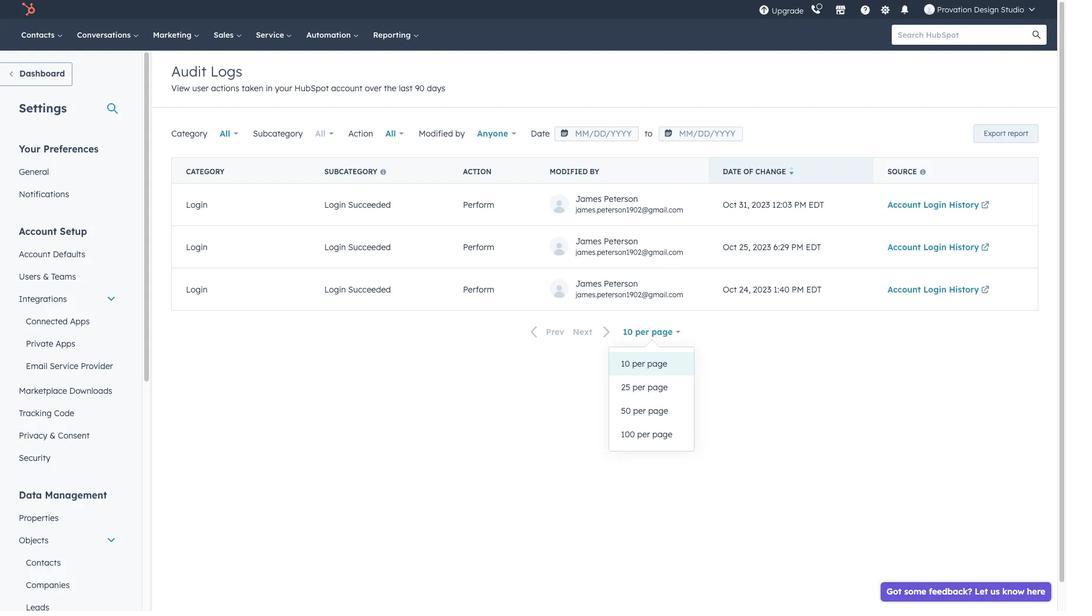 Task type: locate. For each thing, give the bounding box(es) containing it.
hubspot
[[295, 83, 329, 94]]

0 vertical spatial date
[[531, 128, 550, 139]]

page inside popup button
[[652, 327, 673, 337]]

& for users
[[43, 271, 49, 282]]

pm
[[795, 199, 807, 210], [792, 242, 804, 252], [792, 284, 804, 295]]

1 horizontal spatial service
[[256, 30, 286, 39]]

2 vertical spatial james.peterson1902@gmail.com
[[576, 290, 683, 299]]

1 james from the top
[[576, 194, 602, 204]]

upgrade image
[[759, 5, 770, 16]]

0 vertical spatial james peterson james.peterson1902@gmail.com
[[576, 194, 683, 214]]

consent
[[58, 430, 90, 441]]

1 vertical spatial contacts
[[26, 558, 61, 568]]

oct
[[723, 199, 737, 210], [723, 242, 737, 252], [723, 284, 737, 295]]

0 vertical spatial peterson
[[604, 194, 638, 204]]

all for action
[[386, 128, 396, 139]]

contacts link down the hubspot link
[[14, 19, 70, 51]]

edt for oct 24, 2023 1:40 pm edt
[[807, 284, 822, 295]]

marketplaces button
[[829, 0, 853, 19]]

1 james.peterson1902@gmail.com from the top
[[576, 206, 683, 214]]

export report
[[984, 129, 1029, 138]]

0 horizontal spatial date
[[531, 128, 550, 139]]

2 succeeded from the top
[[348, 242, 391, 252]]

per right '100'
[[637, 429, 650, 440]]

all down the
[[386, 128, 396, 139]]

1 horizontal spatial &
[[50, 430, 56, 441]]

3 history from the top
[[949, 284, 979, 295]]

login succeeded for oct 25, 2023 6:29 pm edt
[[324, 242, 391, 252]]

2 peterson from the top
[[604, 236, 638, 247]]

per right the "50"
[[633, 406, 646, 416]]

account for oct 31, 2023 12:03 pm edt
[[888, 199, 921, 210]]

0 horizontal spatial &
[[43, 271, 49, 282]]

oct for oct 31, 2023 12:03 pm edt
[[723, 199, 737, 210]]

0 vertical spatial by
[[455, 128, 465, 139]]

export
[[984, 129, 1006, 138]]

0 vertical spatial history
[[949, 199, 979, 210]]

2 history from the top
[[949, 242, 979, 252]]

all
[[220, 128, 230, 139], [315, 128, 326, 139], [386, 128, 396, 139]]

per up '25 per page' on the bottom right of page
[[632, 359, 645, 369]]

pm for 6:29
[[792, 242, 804, 252]]

security
[[19, 453, 50, 463]]

2 vertical spatial succeeded
[[348, 284, 391, 295]]

1 vertical spatial 10
[[621, 359, 630, 369]]

1 vertical spatial apps
[[56, 339, 75, 349]]

james peterson image
[[925, 4, 935, 15]]

connected apps link
[[12, 310, 123, 333]]

0 vertical spatial 2023
[[752, 199, 770, 210]]

succeeded for oct 31, 2023 12:03 pm edt
[[348, 199, 391, 210]]

0 horizontal spatial mm/dd/yyyy text field
[[555, 127, 639, 141]]

audit
[[171, 62, 207, 80]]

1 vertical spatial history
[[949, 242, 979, 252]]

1 vertical spatial james.peterson1902@gmail.com
[[576, 248, 683, 257]]

per for 25 per page 'button'
[[633, 382, 646, 393]]

1 vertical spatial perform
[[463, 242, 494, 252]]

0 vertical spatial link opens in a new window image
[[981, 201, 990, 210]]

2 vertical spatial edt
[[807, 284, 822, 295]]

2 all from the left
[[315, 128, 326, 139]]

oct 25, 2023 6:29 pm edt
[[723, 242, 821, 252]]

preferences
[[43, 143, 99, 155]]

3 account login history from the top
[[888, 284, 979, 295]]

0 vertical spatial modified by
[[419, 128, 465, 139]]

3 account login history link from the top
[[888, 284, 992, 295]]

0 horizontal spatial modified by
[[419, 128, 465, 139]]

james peterson james.peterson1902@gmail.com for oct 31, 2023 12:03 pm edt
[[576, 194, 683, 214]]

perform for oct 31, 2023 12:03 pm edt
[[463, 199, 494, 210]]

all button down hubspot
[[308, 122, 341, 145]]

service inside account setup element
[[50, 361, 78, 372]]

general link
[[12, 161, 123, 183]]

1 horizontal spatial mm/dd/yyyy text field
[[659, 127, 743, 141]]

0 vertical spatial oct
[[723, 199, 737, 210]]

1 vertical spatial date
[[723, 167, 742, 176]]

3 james from the top
[[576, 279, 602, 289]]

edt for oct 31, 2023 12:03 pm edt
[[809, 199, 824, 210]]

edt right 6:29
[[806, 242, 821, 252]]

2 james from the top
[[576, 236, 602, 247]]

1 account login history link from the top
[[888, 199, 992, 210]]

1 horizontal spatial all button
[[308, 122, 341, 145]]

automation
[[306, 30, 353, 39]]

2 vertical spatial history
[[949, 284, 979, 295]]

conversations link
[[70, 19, 146, 51]]

per for 100 per page button
[[637, 429, 650, 440]]

james peterson james.peterson1902@gmail.com
[[576, 194, 683, 214], [576, 236, 683, 257], [576, 279, 683, 299]]

MM/DD/YYYY text field
[[555, 127, 639, 141], [659, 127, 743, 141]]

3 login succeeded from the top
[[324, 284, 391, 295]]

1 vertical spatial james peterson james.peterson1902@gmail.com
[[576, 236, 683, 257]]

marketplace
[[19, 386, 67, 396]]

None field
[[609, 352, 694, 446]]

all down hubspot
[[315, 128, 326, 139]]

pm right 6:29
[[792, 242, 804, 252]]

1 peterson from the top
[[604, 194, 638, 204]]

edt
[[809, 199, 824, 210], [806, 242, 821, 252], [807, 284, 822, 295]]

per right the 25
[[633, 382, 646, 393]]

0 vertical spatial login succeeded
[[324, 199, 391, 210]]

defaults
[[53, 249, 85, 260]]

none field containing 10 per page
[[609, 352, 694, 446]]

1 horizontal spatial modified by
[[550, 167, 600, 176]]

10 per page
[[623, 327, 673, 337], [621, 359, 668, 369]]

account login history link for oct 25, 2023 6:29 pm edt
[[888, 242, 992, 252]]

1 history from the top
[[949, 199, 979, 210]]

per
[[636, 327, 649, 337], [632, 359, 645, 369], [633, 382, 646, 393], [633, 406, 646, 416], [637, 429, 650, 440]]

0 vertical spatial &
[[43, 271, 49, 282]]

0 horizontal spatial subcategory
[[253, 128, 303, 139]]

1 vertical spatial peterson
[[604, 236, 638, 247]]

1 vertical spatial james
[[576, 236, 602, 247]]

&
[[43, 271, 49, 282], [50, 430, 56, 441]]

2 vertical spatial account login history
[[888, 284, 979, 295]]

2 james.peterson1902@gmail.com from the top
[[576, 248, 683, 257]]

2 perform from the top
[[463, 242, 494, 252]]

users & teams link
[[12, 266, 123, 288]]

list box containing 10 per page
[[609, 352, 694, 446]]

james.peterson1902@gmail.com for oct 24, 2023 1:40 pm edt
[[576, 290, 683, 299]]

1 all button from the left
[[212, 122, 246, 145]]

oct left 31,
[[723, 199, 737, 210]]

all for category
[[220, 128, 230, 139]]

settings image
[[880, 5, 891, 16]]

apps down integrations button
[[70, 316, 90, 327]]

0 horizontal spatial by
[[455, 128, 465, 139]]

2 vertical spatial peterson
[[604, 279, 638, 289]]

last
[[399, 83, 413, 94]]

action down over
[[349, 128, 373, 139]]

10 right next button
[[623, 327, 633, 337]]

contacts up companies
[[26, 558, 61, 568]]

0 vertical spatial 10
[[623, 327, 633, 337]]

1 vertical spatial &
[[50, 430, 56, 441]]

2 vertical spatial oct
[[723, 284, 737, 295]]

account login history link
[[888, 199, 992, 210], [888, 242, 992, 252], [888, 284, 992, 295]]

2023 right 24,
[[753, 284, 772, 295]]

1 vertical spatial link opens in a new window image
[[981, 244, 990, 252]]

your preferences
[[19, 143, 99, 155]]

all down actions
[[220, 128, 230, 139]]

upgrade
[[772, 6, 804, 15]]

0 vertical spatial modified
[[419, 128, 453, 139]]

1 vertical spatial account login history link
[[888, 242, 992, 252]]

3 all button from the left
[[378, 122, 412, 145]]

1 horizontal spatial all
[[315, 128, 326, 139]]

date inside button
[[723, 167, 742, 176]]

all button down actions
[[212, 122, 246, 145]]

service right sales link
[[256, 30, 286, 39]]

pm for 1:40
[[792, 284, 804, 295]]

1 vertical spatial 2023
[[753, 242, 771, 252]]

1 login succeeded from the top
[[324, 199, 391, 210]]

3 peterson from the top
[[604, 279, 638, 289]]

oct left 24,
[[723, 284, 737, 295]]

1 vertical spatial pm
[[792, 242, 804, 252]]

1 horizontal spatial action
[[463, 167, 492, 176]]

page down 25 per page 'button'
[[648, 406, 669, 416]]

action down anyone at top left
[[463, 167, 492, 176]]

apps
[[70, 316, 90, 327], [56, 339, 75, 349]]

prev button
[[524, 325, 569, 340]]

2023 for 31,
[[752, 199, 770, 210]]

reporting
[[373, 30, 413, 39]]

edt right 1:40
[[807, 284, 822, 295]]

history for oct 25, 2023 6:29 pm edt
[[949, 242, 979, 252]]

account for oct 25, 2023 6:29 pm edt
[[888, 242, 921, 252]]

2 vertical spatial perform
[[463, 284, 494, 295]]

1 vertical spatial edt
[[806, 242, 821, 252]]

list box
[[609, 352, 694, 446]]

contacts down the hubspot link
[[21, 30, 57, 39]]

account inside the account defaults "link"
[[19, 249, 51, 260]]

1 vertical spatial login succeeded
[[324, 242, 391, 252]]

2 vertical spatial pm
[[792, 284, 804, 295]]

tracking code link
[[12, 402, 123, 425]]

0 horizontal spatial all button
[[212, 122, 246, 145]]

1 vertical spatial service
[[50, 361, 78, 372]]

0 horizontal spatial all
[[220, 128, 230, 139]]

2 james peterson james.peterson1902@gmail.com from the top
[[576, 236, 683, 257]]

25 per page
[[621, 382, 668, 393]]

0 vertical spatial account login history link
[[888, 199, 992, 210]]

per up 10 per page button
[[636, 327, 649, 337]]

logs
[[211, 62, 242, 80]]

1 vertical spatial 10 per page
[[621, 359, 668, 369]]

1 vertical spatial modified by
[[550, 167, 600, 176]]

2 horizontal spatial all button
[[378, 122, 412, 145]]

provation
[[938, 5, 972, 14]]

downloads
[[69, 386, 112, 396]]

2 vertical spatial 2023
[[753, 284, 772, 295]]

contacts link up companies
[[12, 552, 123, 574]]

report
[[1008, 129, 1029, 138]]

of
[[744, 167, 754, 176]]

history for oct 24, 2023 1:40 pm edt
[[949, 284, 979, 295]]

1 succeeded from the top
[[348, 199, 391, 210]]

0 vertical spatial succeeded
[[348, 199, 391, 210]]

apps for connected apps
[[70, 316, 90, 327]]

code
[[54, 408, 74, 419]]

1 mm/dd/yyyy text field from the left
[[555, 127, 639, 141]]

12:03
[[773, 199, 792, 210]]

companies
[[26, 580, 70, 591]]

edt right 12:03 at the top
[[809, 199, 824, 210]]

subcategory
[[253, 128, 303, 139], [324, 167, 378, 176]]

31,
[[739, 199, 750, 210]]

dashboard link
[[0, 62, 73, 86]]

all button for category
[[212, 122, 246, 145]]

mm/dd/yyyy text field left to
[[555, 127, 639, 141]]

3 perform from the top
[[463, 284, 494, 295]]

2 account login history link from the top
[[888, 242, 992, 252]]

private apps link
[[12, 333, 123, 355]]

0 vertical spatial pm
[[795, 199, 807, 210]]

account
[[888, 199, 921, 210], [19, 226, 57, 237], [888, 242, 921, 252], [19, 249, 51, 260], [888, 284, 921, 295]]

0 vertical spatial contacts
[[21, 30, 57, 39]]

0 vertical spatial perform
[[463, 199, 494, 210]]

2023 for 25,
[[753, 242, 771, 252]]

all button
[[212, 122, 246, 145], [308, 122, 341, 145], [378, 122, 412, 145]]

james for oct 24, 2023 1:40 pm edt
[[576, 279, 602, 289]]

0 horizontal spatial service
[[50, 361, 78, 372]]

2 horizontal spatial all
[[386, 128, 396, 139]]

date right anyone popup button
[[531, 128, 550, 139]]

0 vertical spatial account login history
[[888, 199, 979, 210]]

1 vertical spatial oct
[[723, 242, 737, 252]]

peterson for oct 31, 2023 12:03 pm edt
[[604, 194, 638, 204]]

0 vertical spatial james
[[576, 194, 602, 204]]

apps for private apps
[[56, 339, 75, 349]]

teams
[[51, 271, 76, 282]]

1 vertical spatial modified
[[550, 167, 588, 176]]

anyone
[[477, 128, 508, 139]]

account login history for oct 25, 2023 6:29 pm edt
[[888, 242, 979, 252]]

10 per page inside popup button
[[623, 327, 673, 337]]

james for oct 31, 2023 12:03 pm edt
[[576, 194, 602, 204]]

3 succeeded from the top
[[348, 284, 391, 295]]

tracking code
[[19, 408, 74, 419]]

10 per page up 10 per page button
[[623, 327, 673, 337]]

service down private apps link
[[50, 361, 78, 372]]

2 vertical spatial account login history link
[[888, 284, 992, 295]]

link opens in a new window image
[[981, 201, 990, 210], [981, 244, 990, 252], [981, 286, 990, 295], [981, 286, 990, 295]]

3 oct from the top
[[723, 284, 737, 295]]

1 horizontal spatial modified
[[550, 167, 588, 176]]

2023 right 31,
[[752, 199, 770, 210]]

2 login succeeded from the top
[[324, 242, 391, 252]]

3 james peterson james.peterson1902@gmail.com from the top
[[576, 279, 683, 299]]

2023 right 25, on the top of page
[[753, 242, 771, 252]]

privacy
[[19, 430, 47, 441]]

1 horizontal spatial date
[[723, 167, 742, 176]]

2 account login history from the top
[[888, 242, 979, 252]]

james peterson james.peterson1902@gmail.com for oct 25, 2023 6:29 pm edt
[[576, 236, 683, 257]]

0 vertical spatial james.peterson1902@gmail.com
[[576, 206, 683, 214]]

Search HubSpot search field
[[892, 25, 1036, 45]]

0 horizontal spatial modified
[[419, 128, 453, 139]]

properties
[[19, 513, 59, 524]]

page for 10 per page button
[[648, 359, 668, 369]]

1 horizontal spatial by
[[590, 167, 600, 176]]

action
[[349, 128, 373, 139], [463, 167, 492, 176]]

per for 10 per page button
[[632, 359, 645, 369]]

general
[[19, 167, 49, 177]]

3 james.peterson1902@gmail.com from the top
[[576, 290, 683, 299]]

mm/dd/yyyy text field right to
[[659, 127, 743, 141]]

search button
[[1027, 25, 1047, 45]]

1 all from the left
[[220, 128, 230, 139]]

pm right 1:40
[[792, 284, 804, 295]]

0 vertical spatial apps
[[70, 316, 90, 327]]

contacts link
[[14, 19, 70, 51], [12, 552, 123, 574]]

2 all button from the left
[[308, 122, 341, 145]]

the
[[384, 83, 397, 94]]

all button down the
[[378, 122, 412, 145]]

1 vertical spatial succeeded
[[348, 242, 391, 252]]

perform for oct 25, 2023 6:29 pm edt
[[463, 242, 494, 252]]

1 vertical spatial category
[[186, 167, 225, 176]]

2 vertical spatial james peterson james.peterson1902@gmail.com
[[576, 279, 683, 299]]

prev
[[546, 327, 565, 338]]

1 oct from the top
[[723, 199, 737, 210]]

0 vertical spatial 10 per page
[[623, 327, 673, 337]]

1 james peterson james.peterson1902@gmail.com from the top
[[576, 194, 683, 214]]

0 vertical spatial edt
[[809, 199, 824, 210]]

page for 50 per page 'button'
[[648, 406, 669, 416]]

1 vertical spatial contacts link
[[12, 552, 123, 574]]

2 vertical spatial james
[[576, 279, 602, 289]]

oct left 25, on the top of page
[[723, 242, 737, 252]]

sales link
[[207, 19, 249, 51]]

2 oct from the top
[[723, 242, 737, 252]]

0 horizontal spatial action
[[349, 128, 373, 139]]

0 vertical spatial contacts link
[[14, 19, 70, 51]]

10 per page inside button
[[621, 359, 668, 369]]

service
[[256, 30, 286, 39], [50, 361, 78, 372]]

descending sort. press to sort ascending. element
[[790, 167, 794, 177]]

succeeded
[[348, 199, 391, 210], [348, 242, 391, 252], [348, 284, 391, 295]]

data management element
[[12, 489, 123, 611]]

data
[[19, 489, 42, 501]]

10 per page up '25 per page' on the bottom right of page
[[621, 359, 668, 369]]

& right users
[[43, 271, 49, 282]]

login succeeded
[[324, 199, 391, 210], [324, 242, 391, 252], [324, 284, 391, 295]]

integrations
[[19, 294, 67, 304]]

contacts inside data management element
[[26, 558, 61, 568]]

modified by
[[419, 128, 465, 139], [550, 167, 600, 176]]

page up 50 per page 'button'
[[648, 382, 668, 393]]

3 all from the left
[[386, 128, 396, 139]]

pm right 12:03 at the top
[[795, 199, 807, 210]]

1 vertical spatial subcategory
[[324, 167, 378, 176]]

page up 10 per page button
[[652, 327, 673, 337]]

1 perform from the top
[[463, 199, 494, 210]]

menu
[[758, 0, 1043, 19]]

10 up the 25
[[621, 359, 630, 369]]

page down 50 per page 'button'
[[653, 429, 673, 440]]

data management
[[19, 489, 107, 501]]

1 vertical spatial account login history
[[888, 242, 979, 252]]

page up 25 per page 'button'
[[648, 359, 668, 369]]

link opens in a new window image
[[981, 201, 990, 210], [981, 244, 990, 252]]

1 account login history from the top
[[888, 199, 979, 210]]

date for date of change
[[723, 167, 742, 176]]

apps down connected apps link
[[56, 339, 75, 349]]

history
[[949, 199, 979, 210], [949, 242, 979, 252], [949, 284, 979, 295]]

& right privacy
[[50, 430, 56, 441]]

next
[[573, 327, 593, 338]]

date left of
[[723, 167, 742, 176]]

james.peterson1902@gmail.com for oct 25, 2023 6:29 pm edt
[[576, 248, 683, 257]]

2 vertical spatial login succeeded
[[324, 284, 391, 295]]



Task type: vqa. For each thing, say whether or not it's contained in the screenshot.
View
yes



Task type: describe. For each thing, give the bounding box(es) containing it.
100
[[621, 429, 635, 440]]

source
[[888, 167, 917, 176]]

change
[[756, 167, 786, 176]]

users & teams
[[19, 271, 76, 282]]

oct for oct 24, 2023 1:40 pm edt
[[723, 284, 737, 295]]

account login history for oct 24, 2023 1:40 pm edt
[[888, 284, 979, 295]]

provation design studio
[[938, 5, 1025, 14]]

50 per page button
[[609, 399, 694, 423]]

25 per page button
[[609, 376, 694, 399]]

settings link
[[878, 3, 893, 16]]

account defaults link
[[12, 243, 123, 266]]

notifications link
[[12, 183, 123, 206]]

account
[[331, 83, 363, 94]]

account setup element
[[12, 225, 123, 469]]

24,
[[739, 284, 751, 295]]

all button for action
[[378, 122, 412, 145]]

search image
[[1033, 31, 1041, 39]]

page for 25 per page 'button'
[[648, 382, 668, 393]]

0 vertical spatial subcategory
[[253, 128, 303, 139]]

actions
[[211, 83, 239, 94]]

provation design studio button
[[918, 0, 1042, 19]]

100 per page
[[621, 429, 673, 440]]

per for 50 per page 'button'
[[633, 406, 646, 416]]

tracking
[[19, 408, 52, 419]]

studio
[[1001, 5, 1025, 14]]

account login history link for oct 31, 2023 12:03 pm edt
[[888, 199, 992, 210]]

notifications
[[19, 189, 69, 200]]

anyone button
[[470, 122, 524, 145]]

1 vertical spatial action
[[463, 167, 492, 176]]

private apps
[[26, 339, 75, 349]]

account setup
[[19, 226, 87, 237]]

provider
[[81, 361, 113, 372]]

date of change button
[[709, 158, 874, 183]]

export report button
[[974, 124, 1039, 143]]

over
[[365, 83, 382, 94]]

peterson for oct 24, 2023 1:40 pm edt
[[604, 279, 638, 289]]

objects button
[[12, 529, 123, 552]]

2 link opens in a new window image from the top
[[981, 244, 990, 252]]

marketplace downloads link
[[12, 380, 123, 402]]

oct 31, 2023 12:03 pm edt
[[723, 199, 824, 210]]

marketplace downloads
[[19, 386, 112, 396]]

help image
[[860, 5, 871, 16]]

edt for oct 25, 2023 6:29 pm edt
[[806, 242, 821, 252]]

james peterson james.peterson1902@gmail.com for oct 24, 2023 1:40 pm edt
[[576, 279, 683, 299]]

1 horizontal spatial subcategory
[[324, 167, 378, 176]]

connected apps
[[26, 316, 90, 327]]

calling icon image
[[811, 5, 822, 15]]

history for oct 31, 2023 12:03 pm edt
[[949, 199, 979, 210]]

6:29
[[774, 242, 789, 252]]

& for privacy
[[50, 430, 56, 441]]

login succeeded for oct 31, 2023 12:03 pm edt
[[324, 199, 391, 210]]

your preferences element
[[12, 143, 123, 206]]

2 mm/dd/yyyy text field from the left
[[659, 127, 743, 141]]

privacy & consent link
[[12, 425, 123, 447]]

succeeded for oct 24, 2023 1:40 pm edt
[[348, 284, 391, 295]]

your
[[275, 83, 292, 94]]

user
[[192, 83, 209, 94]]

reporting link
[[366, 19, 426, 51]]

conversations
[[77, 30, 133, 39]]

james.peterson1902@gmail.com for oct 31, 2023 12:03 pm edt
[[576, 206, 683, 214]]

account defaults
[[19, 249, 85, 260]]

0 vertical spatial category
[[171, 128, 207, 139]]

0 vertical spatial action
[[349, 128, 373, 139]]

all for subcategory
[[315, 128, 326, 139]]

connected
[[26, 316, 68, 327]]

succeeded for oct 25, 2023 6:29 pm edt
[[348, 242, 391, 252]]

account login history for oct 31, 2023 12:03 pm edt
[[888, 199, 979, 210]]

in
[[266, 83, 273, 94]]

privacy & consent
[[19, 430, 90, 441]]

10 per page button
[[609, 352, 694, 376]]

1 vertical spatial by
[[590, 167, 600, 176]]

10 inside 10 per page popup button
[[623, 327, 633, 337]]

date for date
[[531, 128, 550, 139]]

login succeeded for oct 24, 2023 1:40 pm edt
[[324, 284, 391, 295]]

perform for oct 24, 2023 1:40 pm edt
[[463, 284, 494, 295]]

objects
[[19, 535, 49, 546]]

oct 24, 2023 1:40 pm edt
[[723, 284, 822, 295]]

marketing link
[[146, 19, 207, 51]]

view
[[171, 83, 190, 94]]

service link
[[249, 19, 299, 51]]

account for oct 24, 2023 1:40 pm edt
[[888, 284, 921, 295]]

90
[[415, 83, 425, 94]]

25
[[621, 382, 630, 393]]

hubspot link
[[14, 2, 44, 16]]

dashboard
[[19, 68, 65, 79]]

management
[[45, 489, 107, 501]]

days
[[427, 83, 446, 94]]

pagination navigation
[[524, 324, 618, 340]]

setup
[[60, 226, 87, 237]]

contacts link for companies link
[[12, 552, 123, 574]]

page for 100 per page button
[[653, 429, 673, 440]]

james for oct 25, 2023 6:29 pm edt
[[576, 236, 602, 247]]

all button for subcategory
[[308, 122, 341, 145]]

1 link opens in a new window image from the top
[[981, 201, 990, 210]]

pm for 12:03
[[795, 199, 807, 210]]

100 per page button
[[609, 423, 694, 446]]

1:40
[[774, 284, 790, 295]]

hubspot image
[[21, 2, 35, 16]]

marketplaces image
[[836, 5, 846, 16]]

integrations button
[[12, 288, 123, 310]]

private
[[26, 339, 53, 349]]

10 per page button
[[618, 320, 686, 344]]

security link
[[12, 447, 123, 469]]

peterson for oct 25, 2023 6:29 pm edt
[[604, 236, 638, 247]]

sales
[[214, 30, 236, 39]]

date of change
[[723, 167, 786, 176]]

menu containing provation design studio
[[758, 0, 1043, 19]]

account login history link for oct 24, 2023 1:40 pm edt
[[888, 284, 992, 295]]

per inside popup button
[[636, 327, 649, 337]]

0 vertical spatial service
[[256, 30, 286, 39]]

descending sort. press to sort ascending. image
[[790, 167, 794, 175]]

audit logs view user actions taken in your hubspot account over the last 90 days
[[171, 62, 446, 94]]

50 per page
[[621, 406, 669, 416]]

design
[[974, 5, 999, 14]]

to
[[645, 128, 653, 139]]

2023 for 24,
[[753, 284, 772, 295]]

marketing
[[153, 30, 194, 39]]

notifications image
[[900, 5, 910, 16]]

taken
[[242, 83, 264, 94]]

properties link
[[12, 507, 123, 529]]

10 inside 10 per page button
[[621, 359, 630, 369]]

automation link
[[299, 19, 366, 51]]

contacts link for conversations link
[[14, 19, 70, 51]]

oct for oct 25, 2023 6:29 pm edt
[[723, 242, 737, 252]]



